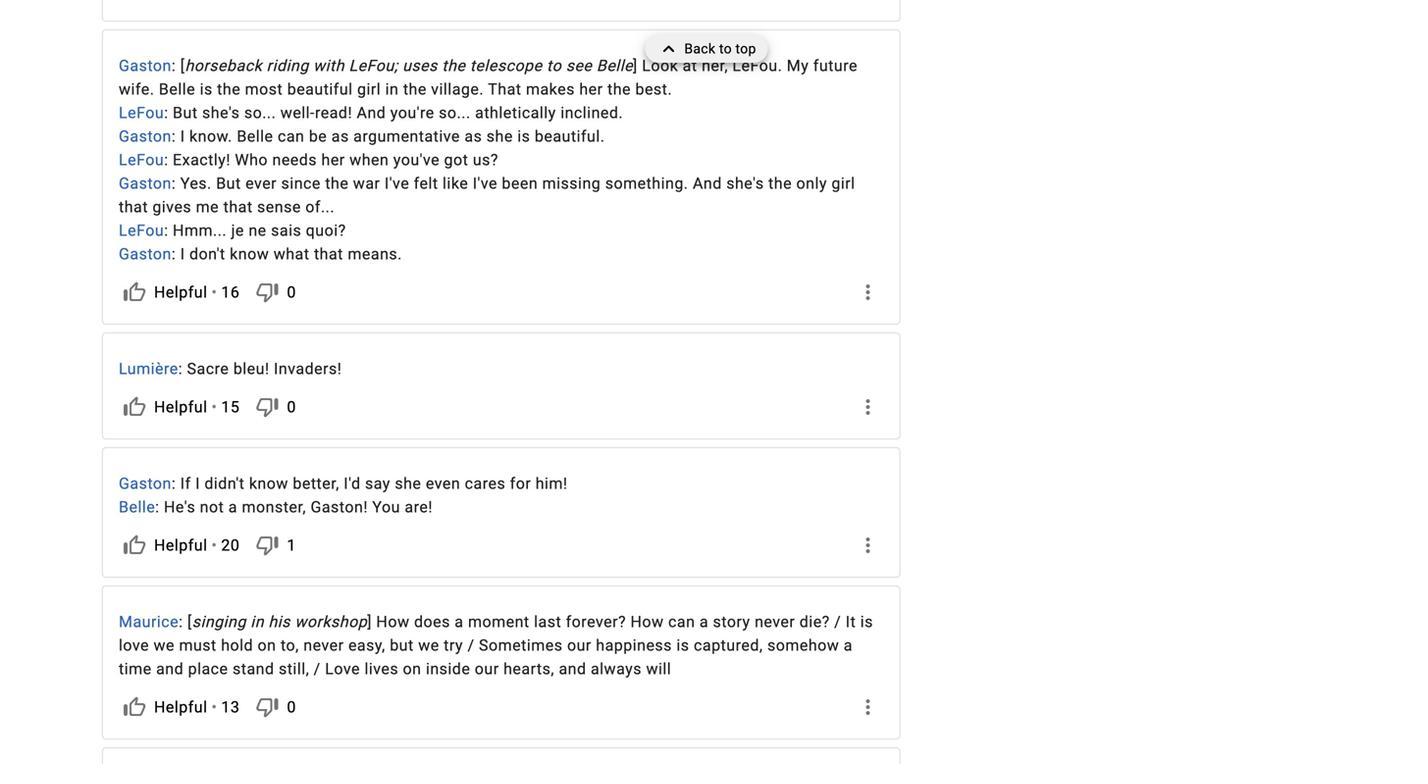 Task type: locate. For each thing, give the bounding box(es) containing it.
1 vertical spatial in
[[251, 613, 264, 632]]

1 horizontal spatial i've
[[473, 174, 498, 193]]

so... down village.
[[439, 104, 471, 122]]

easy,
[[348, 637, 386, 655]]

1 lefou from the top
[[119, 104, 164, 122]]

singing
[[192, 613, 246, 632]]

0 horizontal spatial girl
[[357, 80, 381, 99]]

monster,
[[242, 498, 306, 517]]

workshop
[[295, 613, 367, 632]]

is helpful image
[[123, 281, 146, 304], [123, 396, 146, 419]]

lives
[[365, 660, 399, 679]]

1 vertical spatial is not helpful image
[[256, 696, 279, 720]]

lefou inside lefou : hmm... je ne sais quoi? gaston : i don't know what that means.
[[119, 221, 164, 240]]

don't
[[189, 245, 225, 264]]

0 horizontal spatial so...
[[244, 104, 276, 122]]

2 horizontal spatial that
[[314, 245, 343, 264]]

wife.
[[119, 80, 155, 99]]

i've down us?
[[473, 174, 498, 193]]

and right the time
[[156, 660, 184, 679]]

0 vertical spatial but
[[173, 104, 198, 122]]

but up the me
[[216, 174, 241, 193]]

lefou down the wife.
[[119, 104, 164, 122]]

] for maurice : [ singing in his workshop
[[367, 613, 372, 632]]

[
[[180, 56, 185, 75], [187, 613, 192, 632]]

/ right still, on the bottom of page
[[314, 660, 321, 679]]

our down forever?
[[567, 637, 592, 655]]

lefou link for : but she's so... well-read! and you're so... athletically inclined.
[[119, 104, 164, 122]]

gaston inside gaston : if i didn't know better, i'd say she even cares for him! belle : he's not a monster, gaston! you are!
[[119, 475, 172, 493]]

since
[[281, 174, 321, 193]]

0 vertical spatial 0
[[287, 283, 296, 302]]

3 share on social media image from the top
[[856, 696, 880, 720]]

gaston down the wife.
[[119, 127, 172, 146]]

1 horizontal spatial so...
[[439, 104, 471, 122]]

0 horizontal spatial [
[[180, 56, 185, 75]]

gaston for gaston
[[119, 174, 172, 193]]

2 gaston link from the top
[[119, 127, 172, 146]]

lefou link
[[119, 104, 164, 122], [119, 151, 164, 169], [119, 221, 164, 240]]

on
[[258, 637, 276, 655], [403, 660, 422, 679]]

1 vertical spatial she's
[[727, 174, 764, 193]]

see
[[566, 56, 592, 75]]

that up je
[[223, 198, 253, 216]]

2 how from the left
[[631, 613, 664, 632]]

but inside : yes. but ever since the war i've felt like i've been missing something. and she's the only girl that gives me that sense of...
[[216, 174, 241, 193]]

1 vertical spatial she
[[395, 475, 421, 493]]

been
[[502, 174, 538, 193]]

1 vertical spatial can
[[669, 613, 695, 632]]

and inside : yes. but ever since the war i've felt like i've been missing something. and she's the only girl that gives me that sense of...
[[693, 174, 722, 193]]

0 vertical spatial is helpful image
[[123, 534, 146, 558]]

but up know.
[[173, 104, 198, 122]]

she's up know.
[[202, 104, 240, 122]]

lefou link down gives
[[119, 221, 164, 240]]

the up you're
[[403, 80, 427, 99]]

is helpful image left helpful • 16
[[123, 281, 146, 304]]

1 horizontal spatial and
[[693, 174, 722, 193]]

0 vertical spatial on
[[258, 637, 276, 655]]

a
[[229, 498, 238, 517], [455, 613, 464, 632], [700, 613, 709, 632], [844, 637, 853, 655]]

know up monster,
[[249, 475, 289, 493]]

is helpful image down lumière on the left top
[[123, 396, 146, 419]]

is not helpful image for 16
[[256, 281, 279, 304]]

horseback
[[185, 56, 262, 75]]

3 lefou from the top
[[119, 221, 164, 240]]

never down workshop
[[304, 637, 344, 655]]

3 0 from the top
[[287, 698, 296, 717]]

lefou down gives
[[119, 221, 164, 240]]

1 horizontal spatial ]
[[633, 56, 638, 75]]

0 vertical spatial can
[[278, 127, 305, 146]]

gaston
[[119, 56, 172, 75], [119, 127, 172, 146], [119, 174, 172, 193], [119, 245, 172, 264], [119, 475, 172, 493]]

] inside ] how does a moment last forever? how can a story never die? / it is love we must hold on to, never easy, but we try / sometimes our happiness is captured, somehow a time and place stand still, / love lives on inside our hearts, and always will
[[367, 613, 372, 632]]

and
[[357, 104, 386, 122], [693, 174, 722, 193]]

helpful • 20
[[154, 536, 240, 555]]

is helpful image for helpful • 16
[[123, 281, 146, 304]]

i've left felt
[[385, 174, 410, 193]]

2 • from the top
[[212, 398, 217, 417]]

is not helpful image
[[256, 534, 279, 558], [256, 696, 279, 720]]

her inside ] look at her, lefou. my future wife. belle is the most beautiful girl in the village. that makes her the best.
[[579, 80, 603, 99]]

sais
[[271, 221, 302, 240]]

0 vertical spatial is not helpful image
[[256, 534, 279, 558]]

0 horizontal spatial i've
[[385, 174, 410, 193]]

love
[[119, 637, 149, 655]]

we down does
[[418, 637, 439, 655]]

: inside : yes. but ever since the war i've felt like i've been missing something. and she's the only girl that gives me that sense of...
[[172, 174, 176, 193]]

is inside ] look at her, lefou. my future wife. belle is the most beautiful girl in the village. that makes her the best.
[[200, 80, 213, 99]]

she up us?
[[487, 127, 513, 146]]

helpful • 16
[[154, 283, 240, 302]]

] how does a moment last forever? how can a story never die? / it is love we must hold on to, never easy, but we try / sometimes our happiness is captured, somehow a time and place stand still, / love lives on inside our hearts, and always will
[[119, 613, 874, 679]]

0 vertical spatial is helpful image
[[123, 281, 146, 304]]

the down horseback
[[217, 80, 241, 99]]

0 horizontal spatial how
[[376, 613, 410, 632]]

3 gaston from the top
[[119, 174, 172, 193]]

is left captured,
[[677, 637, 690, 655]]

1 horizontal spatial /
[[468, 637, 475, 655]]

4 gaston link from the top
[[119, 245, 172, 264]]

quoi?
[[306, 221, 346, 240]]

gaston link up gives
[[119, 174, 172, 193]]

maurice link
[[119, 613, 179, 632]]

and right read!
[[357, 104, 386, 122]]

1 horizontal spatial to
[[719, 41, 732, 57]]

belle inside gaston : if i didn't know better, i'd say she even cares for him! belle : he's not a monster, gaston! you are!
[[119, 498, 155, 517]]

0 vertical spatial lefou link
[[119, 104, 164, 122]]

1 gaston from the top
[[119, 56, 172, 75]]

is helpful image down the time
[[123, 696, 146, 720]]

] up easy, in the left of the page
[[367, 613, 372, 632]]

2 vertical spatial 0
[[287, 698, 296, 717]]

does
[[414, 613, 450, 632]]

gaston for gaston : if i didn't know better, i'd say she even cares for him! belle : he's not a monster, gaston! you are!
[[119, 475, 172, 493]]

how up but
[[376, 613, 410, 632]]

0 horizontal spatial ]
[[367, 613, 372, 632]]

in inside ] look at her, lefou. my future wife. belle is the most beautiful girl in the village. that makes her the best.
[[385, 80, 399, 99]]

is helpful image down belle link
[[123, 534, 146, 558]]

a right not
[[229, 498, 238, 517]]

makes
[[526, 80, 575, 99]]

1 vertical spatial lefou link
[[119, 151, 164, 169]]

helpful down don't
[[154, 283, 208, 302]]

1 vertical spatial [
[[187, 613, 192, 632]]

• left 13
[[212, 698, 217, 717]]

she up are!
[[395, 475, 421, 493]]

belle up who
[[237, 127, 273, 146]]

1 horizontal spatial girl
[[832, 174, 856, 193]]

2 is helpful image from the top
[[123, 696, 146, 720]]

as
[[332, 127, 349, 146], [465, 127, 482, 146]]

lumière
[[119, 360, 178, 378]]

is not helpful image right the 15
[[256, 396, 279, 419]]

but inside 'lefou : but she's so... well-read! and you're so... athletically inclined. gaston : i know. belle can be as argumentative as she is beautiful. lefou : exactly! who needs her when you've got us?'
[[173, 104, 198, 122]]

gaston link
[[119, 56, 172, 75], [119, 127, 172, 146], [119, 174, 172, 193], [119, 245, 172, 264], [119, 475, 172, 493]]

1 horizontal spatial [
[[187, 613, 192, 632]]

[ for singing
[[187, 613, 192, 632]]

helpful for helpful • 13
[[154, 698, 208, 717]]

girl
[[357, 80, 381, 99], [832, 174, 856, 193]]

3 lefou link from the top
[[119, 221, 164, 240]]

2 vertical spatial /
[[314, 660, 321, 679]]

her inside 'lefou : but she's so... well-read! and you're so... athletically inclined. gaston : i know. belle can be as argumentative as she is beautiful. lefou : exactly! who needs her when you've got us?'
[[322, 151, 345, 169]]

1 horizontal spatial she
[[487, 127, 513, 146]]

in left his
[[251, 613, 264, 632]]

0 horizontal spatial her
[[322, 151, 345, 169]]

is
[[200, 80, 213, 99], [518, 127, 530, 146], [861, 613, 874, 632], [677, 637, 690, 655]]

not
[[200, 498, 224, 517]]

3 helpful from the top
[[154, 536, 208, 555]]

can
[[278, 127, 305, 146], [669, 613, 695, 632]]

0 horizontal spatial and
[[156, 660, 184, 679]]

0 down what
[[287, 283, 296, 302]]

/ right try
[[468, 637, 475, 655]]

athletically
[[475, 104, 556, 122]]

2 vertical spatial i
[[195, 475, 200, 493]]

cares
[[465, 475, 506, 493]]

1 vertical spatial 0
[[287, 398, 296, 417]]

5 gaston link from the top
[[119, 475, 172, 493]]

belle inside ] look at her, lefou. my future wife. belle is the most beautiful girl in the village. that makes her the best.
[[159, 80, 195, 99]]

is not helpful image
[[256, 281, 279, 304], [256, 396, 279, 419]]

1 is not helpful image from the top
[[256, 534, 279, 558]]

2 vertical spatial share on social media image
[[856, 696, 880, 720]]

1 vertical spatial /
[[468, 637, 475, 655]]

me
[[196, 198, 219, 216]]

we down maurice link
[[154, 637, 175, 655]]

0 vertical spatial lefou
[[119, 104, 164, 122]]

gaston link for : if i didn't know better, i'd say she even cares for him!
[[119, 475, 172, 493]]

0 horizontal spatial that
[[119, 198, 148, 216]]

know
[[230, 245, 269, 264], [249, 475, 289, 493]]

1 gaston link from the top
[[119, 56, 172, 75]]

is down athletically on the left top of page
[[518, 127, 530, 146]]

1 vertical spatial i
[[180, 245, 185, 264]]

4 gaston from the top
[[119, 245, 172, 264]]

belle left "he's"
[[119, 498, 155, 517]]

helpful for helpful • 16
[[154, 283, 208, 302]]

1 vertical spatial never
[[304, 637, 344, 655]]

never up somehow
[[755, 613, 795, 632]]

know down ne
[[230, 245, 269, 264]]

i inside lefou : hmm... je ne sais quoi? gaston : i don't know what that means.
[[180, 245, 185, 264]]

0 vertical spatial [
[[180, 56, 185, 75]]

village.
[[431, 80, 484, 99]]

beautiful
[[287, 80, 353, 99]]

girl right only
[[832, 174, 856, 193]]

how up 'happiness'
[[631, 613, 664, 632]]

3 • from the top
[[212, 536, 217, 555]]

maurice : [ singing in his workshop
[[119, 613, 367, 632]]

to up makes
[[547, 56, 562, 75]]

1 horizontal spatial but
[[216, 174, 241, 193]]

[ for horseback
[[180, 56, 185, 75]]

1 horizontal spatial we
[[418, 637, 439, 655]]

is not helpful image for 15
[[256, 396, 279, 419]]

0 vertical spatial she's
[[202, 104, 240, 122]]

2 share on social media image from the top
[[856, 534, 880, 558]]

gaston up the wife.
[[119, 56, 172, 75]]

1 vertical spatial share on social media image
[[856, 534, 880, 558]]

1 vertical spatial girl
[[832, 174, 856, 193]]

2 is not helpful image from the top
[[256, 696, 279, 720]]

is not helpful image right 13
[[256, 696, 279, 720]]

1 vertical spatial is helpful image
[[123, 396, 146, 419]]

in
[[385, 80, 399, 99], [251, 613, 264, 632]]

0 vertical spatial never
[[755, 613, 795, 632]]

can left story
[[669, 613, 695, 632]]

[ up the 'must'
[[187, 613, 192, 632]]

lefou
[[119, 104, 164, 122], [119, 151, 164, 169], [119, 221, 164, 240]]

1 vertical spatial lefou
[[119, 151, 164, 169]]

lefou : but she's so... well-read! and you're so... athletically inclined. gaston : i know. belle can be as argumentative as she is beautiful. lefou : exactly! who needs her when you've got us?
[[119, 104, 623, 169]]

0 horizontal spatial our
[[475, 660, 499, 679]]

gaston : if i didn't know better, i'd say she even cares for him! belle : he's not a monster, gaston! you are!
[[119, 475, 568, 517]]

to left top
[[719, 41, 732, 57]]

1 vertical spatial ]
[[367, 613, 372, 632]]

can up needs
[[278, 127, 305, 146]]

and right the something.
[[693, 174, 722, 193]]

better,
[[293, 475, 339, 493]]

1 share on social media image from the top
[[856, 281, 880, 304]]

her
[[579, 80, 603, 99], [322, 151, 345, 169]]

] inside ] look at her, lefou. my future wife. belle is the most beautiful girl in the village. that makes her the best.
[[633, 56, 638, 75]]

she's inside : yes. but ever since the war i've felt like i've been missing something. and she's the only girl that gives me that sense of...
[[727, 174, 764, 193]]

1 so... from the left
[[244, 104, 276, 122]]

time
[[119, 660, 152, 679]]

0 vertical spatial i
[[180, 127, 185, 146]]

1 is helpful image from the top
[[123, 281, 146, 304]]

0 vertical spatial girl
[[357, 80, 381, 99]]

0 horizontal spatial she's
[[202, 104, 240, 122]]

gaston inside 'lefou : but she's so... well-read! and you're so... athletically inclined. gaston : i know. belle can be as argumentative as she is beautiful. lefou : exactly! who needs her when you've got us?'
[[119, 127, 172, 146]]

0 vertical spatial she
[[487, 127, 513, 146]]

] left look
[[633, 56, 638, 75]]

1 helpful from the top
[[154, 283, 208, 302]]

to,
[[281, 637, 299, 655]]

0 horizontal spatial as
[[332, 127, 349, 146]]

as up us?
[[465, 127, 482, 146]]

must
[[179, 637, 217, 655]]

0 horizontal spatial can
[[278, 127, 305, 146]]

forever?
[[566, 613, 626, 632]]

will
[[646, 660, 672, 679]]

• left the 15
[[212, 398, 217, 417]]

missing
[[543, 174, 601, 193]]

girl inside ] look at her, lefou. my future wife. belle is the most beautiful girl in the village. that makes her the best.
[[357, 80, 381, 99]]

at
[[683, 56, 698, 75]]

helpful for helpful • 15
[[154, 398, 208, 417]]

1 horizontal spatial on
[[403, 660, 422, 679]]

2 and from the left
[[559, 660, 587, 679]]

i left don't
[[180, 245, 185, 264]]

is helpful image
[[123, 534, 146, 558], [123, 696, 146, 720]]

• left "20"
[[212, 536, 217, 555]]

0 vertical spatial in
[[385, 80, 399, 99]]

she's inside 'lefou : but she's so... well-read! and you're so... athletically inclined. gaston : i know. belle can be as argumentative as she is beautiful. lefou : exactly! who needs her when you've got us?'
[[202, 104, 240, 122]]

on left to,
[[258, 637, 276, 655]]

but for ever
[[216, 174, 241, 193]]

helpful down sacre
[[154, 398, 208, 417]]

1 vertical spatial her
[[322, 151, 345, 169]]

1 • from the top
[[212, 283, 217, 302]]

2 is helpful image from the top
[[123, 396, 146, 419]]

on down but
[[403, 660, 422, 679]]

beautiful.
[[535, 127, 605, 146]]

when
[[350, 151, 389, 169]]

0 vertical spatial is not helpful image
[[256, 281, 279, 304]]

helpful down "he's"
[[154, 536, 208, 555]]

• left 16
[[212, 283, 217, 302]]

0 down still, on the bottom of page
[[287, 698, 296, 717]]

war
[[353, 174, 380, 193]]

1 horizontal spatial can
[[669, 613, 695, 632]]

5 gaston from the top
[[119, 475, 172, 493]]

3 gaston link from the top
[[119, 174, 172, 193]]

and right the hearts,
[[559, 660, 587, 679]]

a down it on the bottom of the page
[[844, 637, 853, 655]]

is right it on the bottom of the page
[[861, 613, 874, 632]]

gaston up gives
[[119, 174, 172, 193]]

to
[[719, 41, 732, 57], [547, 56, 562, 75]]

1 is not helpful image from the top
[[256, 281, 279, 304]]

in down the "gaston : [ horseback riding with lefou; uses the telescope to see belle"
[[385, 80, 399, 99]]

girl down lefou;
[[357, 80, 381, 99]]

1 vertical spatial is helpful image
[[123, 696, 146, 720]]

that left gives
[[119, 198, 148, 216]]

gaston link for : i know. belle can be as argumentative as she is beautiful.
[[119, 127, 172, 146]]

1 vertical spatial but
[[216, 174, 241, 193]]

0 horizontal spatial and
[[357, 104, 386, 122]]

is not helpful image right 16
[[256, 281, 279, 304]]

as right 'be'
[[332, 127, 349, 146]]

our
[[567, 637, 592, 655], [475, 660, 499, 679]]

her up inclined. at the top left
[[579, 80, 603, 99]]

is down horseback
[[200, 80, 213, 99]]

2 helpful from the top
[[154, 398, 208, 417]]

2 vertical spatial lefou link
[[119, 221, 164, 240]]

share on social media image
[[856, 281, 880, 304], [856, 534, 880, 558], [856, 696, 880, 720]]

15
[[221, 398, 240, 417]]

invaders!
[[274, 360, 342, 378]]

like
[[443, 174, 468, 193]]

belle link
[[119, 498, 155, 517]]

lefou link up gives
[[119, 151, 164, 169]]

always
[[591, 660, 642, 679]]

1 horizontal spatial as
[[465, 127, 482, 146]]

can inside 'lefou : but she's so... well-read! and you're so... athletically inclined. gaston : i know. belle can be as argumentative as she is beautiful. lefou : exactly! who needs her when you've got us?'
[[278, 127, 305, 146]]

is helpful image for helpful • 20
[[123, 534, 146, 558]]

2 horizontal spatial /
[[835, 613, 842, 632]]

[ up the exactly!
[[180, 56, 185, 75]]

0 vertical spatial and
[[357, 104, 386, 122]]

/ left it on the bottom of the page
[[835, 613, 842, 632]]

lefou link for : hmm... je ne sais quoi?
[[119, 221, 164, 240]]

gaston up belle link
[[119, 475, 172, 493]]

0 horizontal spatial but
[[173, 104, 198, 122]]

our right inside
[[475, 660, 499, 679]]

she's
[[202, 104, 240, 122], [727, 174, 764, 193]]

and
[[156, 660, 184, 679], [559, 660, 587, 679]]

lefou link for : exactly! who needs her when you've got us?
[[119, 151, 164, 169]]

is inside 'lefou : but she's so... well-read! and you're so... athletically inclined. gaston : i know. belle can be as argumentative as she is beautiful. lefou : exactly! who needs her when you've got us?'
[[518, 127, 530, 146]]

lefou link down the wife.
[[119, 104, 164, 122]]

1 horizontal spatial and
[[559, 660, 587, 679]]

that
[[488, 80, 522, 99]]

read!
[[315, 104, 352, 122]]

1 vertical spatial and
[[693, 174, 722, 193]]

0 for 15
[[287, 398, 296, 417]]

sense
[[257, 198, 301, 216]]

1 is helpful image from the top
[[123, 534, 146, 558]]

that inside lefou : hmm... je ne sais quoi? gaston : i don't know what that means.
[[314, 245, 343, 264]]

1 0 from the top
[[287, 283, 296, 302]]

ne
[[249, 221, 267, 240]]

gaston link down gives
[[119, 245, 172, 264]]

place
[[188, 660, 228, 679]]

share on social media image for : he's not a monster, gaston! you are!
[[856, 534, 880, 558]]

1 lefou link from the top
[[119, 104, 164, 122]]

gaston link up the wife.
[[119, 56, 172, 75]]

so... down most
[[244, 104, 276, 122]]

the up 'of...'
[[325, 174, 349, 193]]

0 horizontal spatial we
[[154, 637, 175, 655]]

i left know.
[[180, 127, 185, 146]]

4 helpful from the top
[[154, 698, 208, 717]]

0 vertical spatial her
[[579, 80, 603, 99]]

gaston link up belle link
[[119, 475, 172, 493]]

back to top button
[[645, 35, 768, 63]]

0 vertical spatial our
[[567, 637, 592, 655]]

1 vertical spatial on
[[403, 660, 422, 679]]

0 horizontal spatial /
[[314, 660, 321, 679]]

1 horizontal spatial in
[[385, 80, 399, 99]]

that down quoi?
[[314, 245, 343, 264]]

0 for 16
[[287, 283, 296, 302]]

1 i've from the left
[[385, 174, 410, 193]]

gaston down gives
[[119, 245, 172, 264]]

she's left only
[[727, 174, 764, 193]]

i'd
[[344, 475, 361, 493]]

1 horizontal spatial she's
[[727, 174, 764, 193]]

2 we from the left
[[418, 637, 439, 655]]

1 horizontal spatial how
[[631, 613, 664, 632]]

0 vertical spatial share on social media image
[[856, 281, 880, 304]]

2 lefou link from the top
[[119, 151, 164, 169]]

her down 'be'
[[322, 151, 345, 169]]

gaston link down the wife.
[[119, 127, 172, 146]]

2 gaston from the top
[[119, 127, 172, 146]]

4 • from the top
[[212, 698, 217, 717]]

love
[[325, 660, 360, 679]]

is helpful image for helpful • 15
[[123, 396, 146, 419]]

0 vertical spatial ]
[[633, 56, 638, 75]]

2 0 from the top
[[287, 398, 296, 417]]

2 is not helpful image from the top
[[256, 396, 279, 419]]

1 vertical spatial know
[[249, 475, 289, 493]]

lefou : hmm... je ne sais quoi? gaston : i don't know what that means.
[[119, 221, 402, 264]]

belle right the wife.
[[159, 80, 195, 99]]

gaston link for : i don't know what that means.
[[119, 245, 172, 264]]

0 horizontal spatial she
[[395, 475, 421, 493]]

2 vertical spatial lefou
[[119, 221, 164, 240]]

bleu!
[[233, 360, 270, 378]]

1 and from the left
[[156, 660, 184, 679]]

1 horizontal spatial her
[[579, 80, 603, 99]]

1 horizontal spatial never
[[755, 613, 795, 632]]

0 horizontal spatial in
[[251, 613, 264, 632]]

1 vertical spatial is not helpful image
[[256, 396, 279, 419]]

0 vertical spatial know
[[230, 245, 269, 264]]

i right if
[[195, 475, 200, 493]]



Task type: vqa. For each thing, say whether or not it's contained in the screenshot.
the right Paul
no



Task type: describe. For each thing, give the bounding box(es) containing it.
means.
[[348, 245, 402, 264]]

for
[[510, 475, 531, 493]]

0 for 13
[[287, 698, 296, 717]]

us?
[[473, 151, 499, 169]]

expand less image
[[657, 35, 685, 63]]

2 as from the left
[[465, 127, 482, 146]]

know inside lefou : hmm... je ne sais quoi? gaston : i don't know what that means.
[[230, 245, 269, 264]]

share on social media image
[[856, 396, 880, 419]]

hmm...
[[173, 221, 227, 240]]

you've
[[393, 151, 440, 169]]

gaston link for : [
[[119, 56, 172, 75]]

of...
[[306, 198, 335, 216]]

you
[[372, 498, 400, 517]]

2 so... from the left
[[439, 104, 471, 122]]

and inside 'lefou : but she's so... well-read! and you're so... athletically inclined. gaston : i know. belle can be as argumentative as she is beautiful. lefou : exactly! who needs her when you've got us?'
[[357, 104, 386, 122]]

well-
[[281, 104, 315, 122]]

1 as from the left
[[332, 127, 349, 146]]

: yes. but ever since the war i've felt like i've been missing something. and she's the only girl that gives me that sense of...
[[119, 174, 856, 216]]

helpful • 15
[[154, 398, 240, 417]]

future
[[814, 56, 858, 75]]

• for 20
[[212, 536, 217, 555]]

16
[[221, 283, 240, 302]]

telescope
[[470, 56, 542, 75]]

] look at her, lefou. my future wife. belle is the most beautiful girl in the village. that makes her the best.
[[119, 56, 858, 99]]

stand
[[233, 660, 274, 679]]

didn't
[[205, 475, 245, 493]]

but for she's
[[173, 104, 198, 122]]

even
[[426, 475, 461, 493]]

0 horizontal spatial never
[[304, 637, 344, 655]]

last
[[534, 613, 562, 632]]

she inside gaston : if i didn't know better, i'd say she even cares for him! belle : he's not a monster, gaston! you are!
[[395, 475, 421, 493]]

happiness
[[596, 637, 672, 655]]

13
[[221, 698, 240, 717]]

1 we from the left
[[154, 637, 175, 655]]

best.
[[636, 80, 673, 99]]

know.
[[189, 127, 233, 146]]

1 horizontal spatial that
[[223, 198, 253, 216]]

a inside gaston : if i didn't know better, i'd say she even cares for him! belle : he's not a monster, gaston! you are!
[[229, 498, 238, 517]]

is not helpful image for 1
[[256, 534, 279, 558]]

0 horizontal spatial to
[[547, 56, 562, 75]]

are!
[[405, 498, 433, 517]]

he's
[[164, 498, 196, 517]]

maurice
[[119, 613, 179, 632]]

gaston : [ horseback riding with lefou; uses the telescope to see belle
[[119, 56, 633, 75]]

know inside gaston : if i didn't know better, i'd say she even cares for him! belle : he's not a monster, gaston! you are!
[[249, 475, 289, 493]]

1 vertical spatial our
[[475, 660, 499, 679]]

top
[[736, 41, 756, 57]]

girl inside : yes. but ever since the war i've felt like i've been missing something. and she's the only girl that gives me that sense of...
[[832, 174, 856, 193]]

helpful for helpful • 20
[[154, 536, 208, 555]]

die?
[[800, 613, 830, 632]]

riding
[[267, 56, 309, 75]]

lefou for lefou : but she's so... well-read! and you're so... athletically inclined. gaston : i know. belle can be as argumentative as she is beautiful. lefou : exactly! who needs her when you've got us?
[[119, 104, 164, 122]]

his
[[268, 613, 290, 632]]

lumière link
[[119, 360, 178, 378]]

0 vertical spatial /
[[835, 613, 842, 632]]

uses
[[403, 56, 438, 75]]

something.
[[605, 174, 689, 193]]

1 horizontal spatial our
[[567, 637, 592, 655]]

gaston link for : yes. but ever since the war i've felt like i've been missing something. and she's the only girl that gives me that sense of...
[[119, 174, 172, 193]]

moment
[[468, 613, 530, 632]]

captured,
[[694, 637, 763, 655]]

the up village.
[[442, 56, 466, 75]]

try
[[444, 637, 463, 655]]

gaston for gaston : [ horseback riding with lefou; uses the telescope to see belle
[[119, 56, 172, 75]]

inclined.
[[561, 104, 623, 122]]

share on social media image for : but she's so... well-read! and you're so... athletically inclined.
[[856, 281, 880, 304]]

is helpful image for helpful • 13
[[123, 696, 146, 720]]

look
[[642, 56, 679, 75]]

1 how from the left
[[376, 613, 410, 632]]

belle inside 'lefou : but she's so... well-read! and you're so... athletically inclined. gaston : i know. belle can be as argumentative as she is beautiful. lefou : exactly! who needs her when you've got us?'
[[237, 127, 273, 146]]

a left story
[[700, 613, 709, 632]]

gives
[[153, 198, 192, 216]]

the left only
[[769, 174, 792, 193]]

0 horizontal spatial on
[[258, 637, 276, 655]]

lefou.
[[733, 56, 783, 75]]

to inside 'button'
[[719, 41, 732, 57]]

lumière : sacre bleu! invaders!
[[119, 360, 342, 378]]

is not helpful image for 0
[[256, 696, 279, 720]]

argumentative
[[354, 127, 460, 146]]

who
[[235, 151, 268, 169]]

lefou;
[[349, 56, 398, 75]]

inside
[[426, 660, 470, 679]]

gaston inside lefou : hmm... je ne sais quoi? gaston : i don't know what that means.
[[119, 245, 172, 264]]

lefou for lefou : hmm... je ne sais quoi? gaston : i don't know what that means.
[[119, 221, 164, 240]]

she inside 'lefou : but she's so... well-read! and you're so... athletically inclined. gaston : i know. belle can be as argumentative as she is beautiful. lefou : exactly! who needs her when you've got us?'
[[487, 127, 513, 146]]

• for 16
[[212, 283, 217, 302]]

] for gaston : [ horseback riding with lefou; uses the telescope to see belle
[[633, 56, 638, 75]]

a up try
[[455, 613, 464, 632]]

her,
[[702, 56, 728, 75]]

felt
[[414, 174, 438, 193]]

2 i've from the left
[[473, 174, 498, 193]]

ever
[[246, 174, 277, 193]]

him!
[[536, 475, 568, 493]]

yes.
[[180, 174, 212, 193]]

je
[[231, 221, 244, 240]]

the left the best.
[[608, 80, 631, 99]]

sometimes
[[479, 637, 563, 655]]

i inside 'lefou : but she's so... well-read! and you're so... athletically inclined. gaston : i know. belle can be as argumentative as she is beautiful. lefou : exactly! who needs her when you've got us?'
[[180, 127, 185, 146]]

• for 15
[[212, 398, 217, 417]]

back
[[685, 41, 716, 57]]

it
[[846, 613, 856, 632]]

can inside ] how does a moment last forever? how can a story never die? / it is love we must hold on to, never easy, but we try / sometimes our happiness is captured, somehow a time and place stand still, / love lives on inside our hearts, and always will
[[669, 613, 695, 632]]

back to top
[[685, 41, 756, 57]]

• for 13
[[212, 698, 217, 717]]

but
[[390, 637, 414, 655]]

2 lefou from the top
[[119, 151, 164, 169]]

still,
[[279, 660, 309, 679]]

needs
[[272, 151, 317, 169]]

hold
[[221, 637, 253, 655]]

most
[[245, 80, 283, 99]]

20
[[221, 536, 240, 555]]

only
[[797, 174, 827, 193]]

i inside gaston : if i didn't know better, i'd say she even cares for him! belle : he's not a monster, gaston! you are!
[[195, 475, 200, 493]]

belle right see
[[597, 56, 633, 75]]

be
[[309, 127, 327, 146]]



